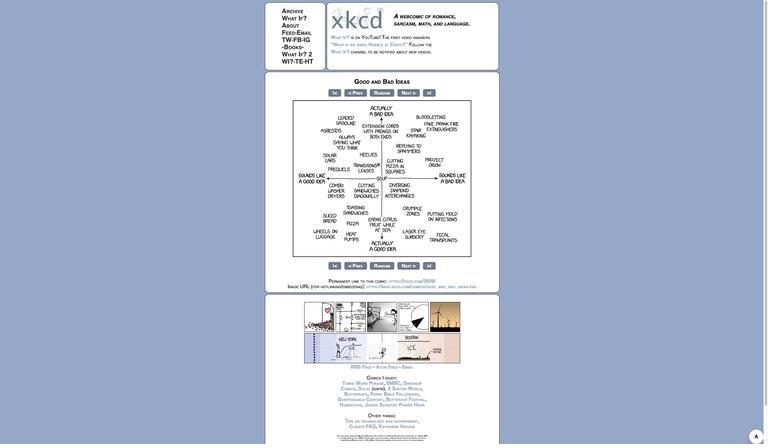 Task type: locate. For each thing, give the bounding box(es) containing it.
good and bad ideas image
[[293, 100, 472, 257]]

selected comics image
[[304, 302, 461, 332]]



Task type: vqa. For each thing, say whether or not it's contained in the screenshot.
MOON LANDING MISSION PROFILES image
no



Task type: describe. For each thing, give the bounding box(es) containing it.
earth temperature timeline image
[[304, 333, 461, 363]]

xkcd.com logo image
[[331, 7, 387, 32]]



